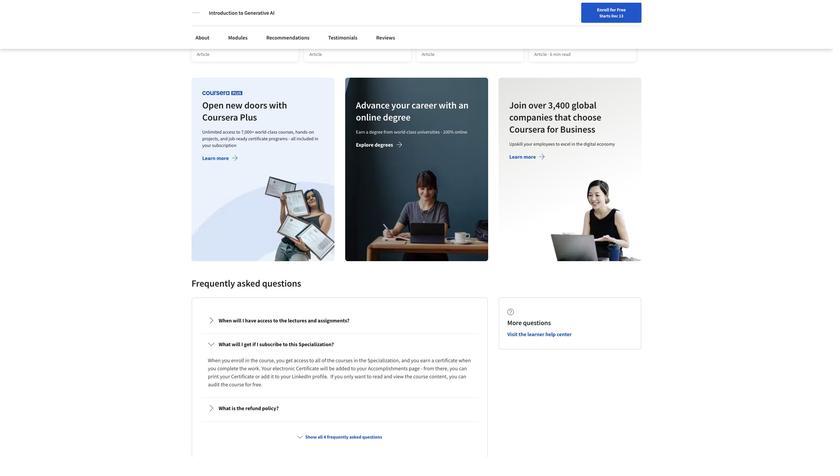 Task type: describe. For each thing, give the bounding box(es) containing it.
13
[[620, 13, 624, 18]]

explore
[[356, 142, 374, 148]]

add
[[261, 374, 270, 380]]

your up want
[[357, 365, 367, 372]]

excel
[[561, 141, 571, 147]]

i for have
[[243, 318, 244, 324]]

how
[[535, 22, 545, 28]]

world- for from
[[394, 129, 407, 135]]

enroll for free starts dec 13
[[598, 7, 626, 18]]

introduction for introduction to generative ai
[[209, 9, 238, 16]]

subscribe
[[260, 341, 282, 348]]

lectures
[[288, 318, 307, 324]]

it
[[271, 374, 274, 380]]

and inside "unlimited access to 7,000+ world-class courses, hands-on projects, and job-ready certificate programs - all included in your subscription"
[[220, 136, 228, 142]]

and inside what is spatial computing? definition, applications, and careers
[[453, 28, 462, 35]]

degrees
[[375, 142, 393, 148]]

enroll
[[598, 7, 610, 13]]

3,400
[[549, 99, 570, 111]]

electronic
[[273, 365, 295, 372]]

to inside when will i have access to the lectures and assignments? dropdown button
[[274, 318, 278, 324]]

and inside what is prompt engineering? definition and examples
[[197, 28, 206, 35]]

to right it
[[275, 374, 280, 380]]

when will i have access to the lectures and assignments?
[[219, 318, 350, 324]]

if
[[331, 374, 334, 380]]

center
[[557, 331, 572, 338]]

about
[[196, 34, 210, 41]]

november for how to become a penetration tester: 2023 career guide
[[535, 43, 555, 49]]

for inside 'enroll for free starts dec 13'
[[611, 7, 617, 13]]

article for what is spatial computing? definition, applications, and careers
[[422, 51, 435, 57]]

all inside "unlimited access to 7,000+ world-class courses, hands-on projects, and job-ready certificate programs - all included in your subscription"
[[291, 136, 296, 142]]

frequently asked questions
[[192, 278, 302, 290]]

added
[[336, 365, 350, 372]]

unlimited access to 7,000+ world-class courses, hands-on projects, and job-ready certificate programs - all included in your subscription
[[202, 129, 319, 149]]

learn for rightmost the learn more link
[[510, 154, 523, 160]]

explore degrees
[[356, 142, 393, 148]]

access inside dropdown button
[[258, 318, 272, 324]]

when for when you enroll in the course, you get access to all of the courses in the specialization, and you earn a certificate when you complete the work. your electronic certificate will be added to your accomplishments page - from there, you can print your certificate or add it to your linkedin profile.  if you only want to read and view the course content, you can audit the course for free.
[[208, 357, 221, 364]]

view
[[394, 374, 404, 380]]

policy?
[[262, 405, 279, 412]]

generative
[[245, 9, 269, 16]]

what for what is prompt engineering? definition and examples
[[197, 22, 209, 28]]

you right "there,"
[[450, 365, 458, 372]]

frequently
[[192, 278, 235, 290]]

the right audit
[[221, 382, 228, 388]]

open
[[202, 99, 224, 111]]

what for what is the refund policy?
[[219, 405, 231, 412]]

about link
[[192, 30, 214, 45]]

reviews
[[377, 34, 396, 41]]

0 vertical spatial from
[[384, 129, 393, 135]]

questions inside dropdown button
[[363, 435, 383, 441]]

reviews link
[[373, 30, 400, 45]]

free
[[618, 7, 626, 13]]

plus
[[240, 111, 257, 123]]

when for when will i have access to the lectures and assignments?
[[219, 318, 232, 324]]

your
[[262, 365, 272, 372]]

a inside introduction to virtualization: what is a virtual machine?
[[396, 22, 399, 28]]

your right the upskill
[[524, 141, 533, 147]]

become
[[552, 22, 570, 28]]

and inside dropdown button
[[308, 318, 317, 324]]

your down complete
[[220, 374, 230, 380]]

what for what is spatial computing? definition, applications, and careers
[[422, 22, 434, 28]]

coursera inside join over 3,400 global companies that choose coursera for business
[[510, 123, 546, 136]]

unlimited
[[202, 129, 222, 135]]

for inside join over 3,400 global companies that choose coursera for business
[[548, 123, 559, 136]]

certificate inside when you enroll in the course, you get access to all of the courses in the specialization, and you earn a certificate when you complete the work. your electronic certificate will be added to your accomplishments page - from there, you can print your certificate or add it to your linkedin profile.  if you only want to read and view the course content, you can audit the course for free.
[[436, 357, 458, 364]]

want
[[355, 374, 366, 380]]

the up work.
[[251, 357, 258, 364]]

will for what
[[232, 341, 241, 348]]

page
[[409, 365, 420, 372]]

you up page
[[411, 357, 420, 364]]

0 horizontal spatial learn more link
[[202, 155, 238, 163]]

hands-
[[296, 129, 309, 135]]

introduction for introduction to virtualization: what is a virtual machine?
[[310, 22, 338, 28]]

examples
[[207, 28, 229, 35]]

29, for become
[[556, 43, 562, 49]]

upskill your employees to excel in the digital economy
[[510, 141, 616, 147]]

visit
[[508, 331, 518, 338]]

4
[[324, 435, 326, 441]]

2023 for what is prompt engineering? definition and examples
[[225, 43, 235, 49]]

what for what will i get if i subscribe to this specialization?
[[219, 341, 231, 348]]

in right courses
[[354, 357, 358, 364]]

what is the refund policy?
[[219, 405, 279, 412]]

the right of
[[327, 357, 335, 364]]

1 vertical spatial online
[[455, 129, 468, 135]]

modules link
[[224, 30, 252, 45]]

in inside "unlimited access to 7,000+ world-class courses, hands-on projects, and job-ready certificate programs - all included in your subscription"
[[315, 136, 319, 142]]

business
[[561, 123, 596, 136]]

your inside advance your career with an online degree
[[392, 99, 410, 111]]

definition,
[[485, 22, 509, 28]]

with for doors
[[269, 99, 287, 111]]

the up want
[[359, 357, 367, 364]]

0 vertical spatial asked
[[237, 278, 261, 290]]

only
[[344, 374, 354, 380]]

with for career
[[439, 99, 457, 111]]

employees
[[534, 141, 556, 147]]

spatial
[[440, 22, 456, 28]]

companies
[[510, 111, 553, 123]]

what will i get if i subscribe to this specialization? button
[[203, 335, 477, 354]]

content,
[[430, 374, 448, 380]]

that
[[555, 111, 572, 123]]

recommendations
[[267, 34, 310, 41]]

degree inside advance your career with an online degree
[[383, 111, 411, 123]]

coursera plus image
[[202, 91, 243, 95]]

career
[[412, 99, 437, 111]]

the inside what is the refund policy? dropdown button
[[237, 405, 245, 412]]

the inside when will i have access to the lectures and assignments? dropdown button
[[279, 318, 287, 324]]

print
[[208, 374, 219, 380]]

is for and
[[210, 22, 214, 28]]

ai
[[270, 9, 275, 16]]

this
[[289, 341, 298, 348]]

class for universities
[[407, 129, 417, 135]]

recommendations link
[[263, 30, 314, 45]]

what is prompt engineering? definition and examples
[[197, 22, 286, 35]]

11,
[[443, 43, 449, 49]]

you up complete
[[222, 357, 230, 364]]

min
[[554, 51, 562, 57]]

courses,
[[279, 129, 295, 135]]

6
[[551, 51, 553, 57]]

economy
[[598, 141, 616, 147]]

open new doors with coursera plus
[[202, 99, 287, 123]]

get inside when you enroll in the course, you get access to all of the courses in the specialization, and you earn a certificate when you complete the work. your electronic certificate will be added to your accomplishments page - from there, you can print your certificate or add it to your linkedin profile.  if you only want to read and view the course content, you can audit the course for free.
[[286, 357, 293, 364]]

0 vertical spatial can
[[459, 365, 467, 372]]

learn more for rightmost the learn more link
[[510, 154, 537, 160]]

asked inside dropdown button
[[350, 435, 362, 441]]

your inside "unlimited access to 7,000+ world-class courses, hands-on projects, and job-ready certificate programs - all included in your subscription"
[[202, 143, 211, 149]]

be
[[329, 365, 335, 372]]

1 vertical spatial questions
[[524, 319, 551, 327]]

earn
[[356, 129, 365, 135]]

careers
[[463, 28, 480, 35]]

when you enroll in the course, you get access to all of the courses in the specialization, and you earn a certificate when you complete the work. your electronic certificate will be added to your accomplishments page - from there, you can print your certificate or add it to your linkedin profile.  if you only want to read and view the course content, you can audit the course for free.
[[208, 357, 473, 388]]

december
[[422, 43, 442, 49]]

more for the learn more link to the left
[[217, 155, 229, 162]]

to right want
[[367, 374, 372, 380]]

testimonials link
[[325, 30, 362, 45]]

- inside "unlimited access to 7,000+ world-class courses, hands-on projects, and job-ready certificate programs - all included in your subscription"
[[289, 136, 290, 142]]

the down page
[[405, 374, 413, 380]]

or
[[255, 374, 260, 380]]

you right if
[[335, 374, 343, 380]]

december 11, 2023 article
[[422, 43, 459, 57]]

courses
[[336, 357, 353, 364]]

certificate inside "unlimited access to 7,000+ world-class courses, hands-on projects, and job-ready certificate programs - all included in your subscription"
[[249, 136, 268, 142]]

testimonials
[[329, 34, 358, 41]]

in right enroll on the bottom left of the page
[[245, 357, 250, 364]]

to inside "unlimited access to 7,000+ world-class courses, hands-on projects, and job-ready certificate programs - all included in your subscription"
[[236, 129, 241, 135]]

access inside "unlimited access to 7,000+ world-class courses, hands-on projects, and job-ready certificate programs - all included in your subscription"
[[223, 129, 236, 135]]

enroll
[[231, 357, 244, 364]]

over
[[529, 99, 547, 111]]

2023 for how to become a penetration tester: 2023 career guide
[[563, 43, 573, 49]]

and down "accomplishments"
[[384, 374, 393, 380]]

2023 inside how to become a penetration tester: 2023 career guide
[[619, 22, 630, 28]]

more
[[508, 319, 522, 327]]



Task type: locate. For each thing, give the bounding box(es) containing it.
1 horizontal spatial introduction
[[310, 22, 338, 28]]

0 horizontal spatial course
[[229, 382, 244, 388]]

0 horizontal spatial questions
[[262, 278, 302, 290]]

1 horizontal spatial degree
[[383, 111, 411, 123]]

2023 for what is spatial computing? definition, applications, and careers
[[450, 43, 459, 49]]

1 vertical spatial can
[[459, 374, 467, 380]]

29,
[[219, 43, 224, 49], [331, 43, 337, 49], [556, 43, 562, 49]]

programs
[[269, 136, 288, 142]]

opens in a new tab image
[[377, 430, 382, 436]]

all inside when you enroll in the course, you get access to all of the courses in the specialization, and you earn a certificate when you complete the work. your electronic certificate will be added to your accomplishments page - from there, you can print your certificate or add it to your linkedin profile.  if you only want to read and view the course content, you can audit the course for free.
[[315, 357, 321, 364]]

definition
[[263, 22, 286, 28]]

when inside dropdown button
[[219, 318, 232, 324]]

all inside dropdown button
[[318, 435, 323, 441]]

article down the about
[[197, 51, 210, 57]]

november inside november 29, 2023 article · 6 min read
[[535, 43, 555, 49]]

is
[[232, 405, 236, 412]]

learn for the learn more link to the left
[[202, 155, 216, 162]]

1 horizontal spatial online
[[455, 129, 468, 135]]

0 vertical spatial all
[[291, 136, 296, 142]]

what is spatial computing? definition, applications, and careers
[[422, 22, 509, 35]]

to up the ready
[[236, 129, 241, 135]]

specialization?
[[299, 341, 334, 348]]

asked
[[237, 278, 261, 290], [350, 435, 362, 441]]

google cloud image
[[192, 8, 201, 17]]

for up dec at the top right of page
[[611, 7, 617, 13]]

2023 inside november 29, 2023 article · 6 min read
[[563, 43, 573, 49]]

0 vertical spatial certificate
[[296, 365, 319, 372]]

i right if
[[257, 341, 259, 348]]

course down page
[[414, 374, 429, 380]]

0 vertical spatial read
[[562, 51, 571, 57]]

is inside what is prompt engineering? definition and examples
[[210, 22, 214, 28]]

1 horizontal spatial from
[[424, 365, 435, 372]]

1 horizontal spatial november
[[310, 43, 330, 49]]

0 horizontal spatial world-
[[255, 129, 268, 135]]

in right excel at right top
[[572, 141, 576, 147]]

to up "engineering?" on the left top of the page
[[239, 9, 244, 16]]

you right content, on the right bottom of the page
[[449, 374, 458, 380]]

1 horizontal spatial course
[[414, 374, 429, 380]]

1 article from the left
[[197, 51, 210, 57]]

in right included
[[315, 136, 319, 142]]

2 vertical spatial access
[[294, 357, 309, 364]]

dec
[[612, 13, 619, 18]]

0 horizontal spatial is
[[210, 22, 214, 28]]

what inside dropdown button
[[219, 341, 231, 348]]

you up the 'print'
[[208, 365, 216, 372]]

access right have
[[258, 318, 272, 324]]

to right how
[[546, 22, 551, 28]]

will inside dropdown button
[[233, 318, 242, 324]]

earn
[[421, 357, 431, 364]]

will left have
[[233, 318, 242, 324]]

1 horizontal spatial -
[[421, 365, 423, 372]]

online right 100%
[[455, 129, 468, 135]]

0 vertical spatial online
[[356, 111, 381, 123]]

0 horizontal spatial get
[[244, 341, 252, 348]]

article inside december 11, 2023 article
[[422, 51, 435, 57]]

what up "reviews" link
[[378, 22, 390, 28]]

certificate up "there,"
[[436, 357, 458, 364]]

2 vertical spatial all
[[318, 435, 323, 441]]

i left if
[[242, 341, 243, 348]]

and right lectures
[[308, 318, 317, 324]]

online
[[356, 111, 381, 123], [455, 129, 468, 135]]

2 article from the left
[[310, 51, 322, 57]]

introduction to generative ai
[[209, 9, 275, 16]]

show all 4 frequently asked questions
[[306, 435, 383, 441]]

the down enroll on the bottom left of the page
[[240, 365, 247, 372]]

2 vertical spatial for
[[245, 382, 252, 388]]

1 vertical spatial when
[[208, 357, 221, 364]]

2023 right "11,"
[[450, 43, 459, 49]]

1 vertical spatial degree
[[369, 129, 383, 135]]

- inside when you enroll in the course, you get access to all of the courses in the specialization, and you earn a certificate when you complete the work. your electronic certificate will be added to your accomplishments page - from there, you can print your certificate or add it to your linkedin profile.  if you only want to read and view the course content, you can audit the course for free.
[[421, 365, 423, 372]]

1 is from the left
[[210, 22, 214, 28]]

1 with from the left
[[269, 99, 287, 111]]

read down "accomplishments"
[[373, 374, 383, 380]]

2 horizontal spatial is
[[435, 22, 439, 28]]

november 29, 2023 article down testimonials on the top left of the page
[[310, 43, 347, 57]]

1 horizontal spatial 29,
[[331, 43, 337, 49]]

article for how to become a penetration tester: 2023 career guide
[[535, 51, 548, 57]]

0 horizontal spatial degree
[[369, 129, 383, 135]]

specialization,
[[368, 357, 401, 364]]

1 vertical spatial will
[[232, 341, 241, 348]]

1 29, from the left
[[219, 43, 224, 49]]

will inside dropdown button
[[232, 341, 241, 348]]

doors
[[245, 99, 268, 111]]

1 horizontal spatial read
[[562, 51, 571, 57]]

and left careers
[[453, 28, 462, 35]]

degree up the explore degrees
[[369, 129, 383, 135]]

1 vertical spatial all
[[315, 357, 321, 364]]

article down 'virtual'
[[310, 51, 322, 57]]

29, inside november 29, 2023 article · 6 min read
[[556, 43, 562, 49]]

learn down projects,
[[202, 155, 216, 162]]

from down earn
[[424, 365, 435, 372]]

0 vertical spatial access
[[223, 129, 236, 135]]

1 november from the left
[[197, 43, 218, 49]]

to up only
[[351, 365, 356, 372]]

0 horizontal spatial from
[[384, 129, 393, 135]]

to left of
[[310, 357, 314, 364]]

what inside introduction to virtualization: what is a virtual machine?
[[378, 22, 390, 28]]

1 vertical spatial certificate
[[231, 374, 254, 380]]

article left ·
[[535, 51, 548, 57]]

visit the learner help center
[[508, 331, 572, 338]]

article for what is prompt engineering? definition and examples
[[197, 51, 210, 57]]

i for get
[[242, 341, 243, 348]]

subscription
[[212, 143, 237, 149]]

to left this
[[283, 341, 288, 348]]

3 november from the left
[[535, 43, 555, 49]]

class left universities
[[407, 129, 417, 135]]

what will i get if i subscribe to this specialization?
[[219, 341, 334, 348]]

access up linkedin
[[294, 357, 309, 364]]

0 horizontal spatial read
[[373, 374, 383, 380]]

0 horizontal spatial introduction
[[209, 9, 238, 16]]

to left excel at right top
[[556, 141, 561, 147]]

join
[[510, 99, 527, 111]]

read
[[562, 51, 571, 57], [373, 374, 383, 380]]

what inside what is spatial computing? definition, applications, and careers
[[422, 22, 434, 28]]

what inside dropdown button
[[219, 405, 231, 412]]

assignments?
[[318, 318, 350, 324]]

2 vertical spatial -
[[421, 365, 423, 372]]

ready
[[237, 136, 248, 142]]

1 horizontal spatial certificate
[[436, 357, 458, 364]]

november 29, 2023 article for examples
[[197, 43, 235, 57]]

1 horizontal spatial class
[[407, 129, 417, 135]]

2 is from the left
[[391, 22, 395, 28]]

0 vertical spatial certificate
[[249, 136, 268, 142]]

learn more link down the upskill
[[510, 154, 546, 162]]

2 horizontal spatial questions
[[524, 319, 551, 327]]

penetration
[[575, 22, 602, 28]]

class up 'programs'
[[268, 129, 278, 135]]

more for rightmost the learn more link
[[524, 154, 537, 160]]

1 horizontal spatial november 29, 2023 article
[[310, 43, 347, 57]]

0 vertical spatial for
[[611, 7, 617, 13]]

0 vertical spatial course
[[414, 374, 429, 380]]

read inside november 29, 2023 article · 6 min read
[[562, 51, 571, 57]]

0 horizontal spatial learn more
[[202, 155, 229, 162]]

3 article from the left
[[422, 51, 435, 57]]

3 29, from the left
[[556, 43, 562, 49]]

2 november 29, 2023 article from the left
[[310, 43, 347, 57]]

world- right 7,000+
[[255, 129, 268, 135]]

1 horizontal spatial more
[[524, 154, 537, 160]]

learn more for the learn more link to the left
[[202, 155, 229, 162]]

advance your career with an online degree
[[356, 99, 469, 123]]

1 vertical spatial read
[[373, 374, 383, 380]]

join over 3,400 global companies that choose coursera for business
[[510, 99, 602, 136]]

new
[[226, 99, 243, 111]]

0 horizontal spatial november
[[197, 43, 218, 49]]

learn more down the upskill
[[510, 154, 537, 160]]

november 29, 2023 article down the about
[[197, 43, 235, 57]]

1 horizontal spatial with
[[439, 99, 457, 111]]

0 horizontal spatial online
[[356, 111, 381, 123]]

learner
[[528, 331, 545, 338]]

0 vertical spatial when
[[219, 318, 232, 324]]

all
[[291, 136, 296, 142], [315, 357, 321, 364], [318, 435, 323, 441]]

world- inside "unlimited access to 7,000+ world-class courses, hands-on projects, and job-ready certificate programs - all included in your subscription"
[[255, 129, 268, 135]]

- down courses,
[[289, 136, 290, 142]]

is for applications,
[[435, 22, 439, 28]]

is up reviews
[[391, 22, 395, 28]]

complete
[[218, 365, 239, 372]]

with
[[269, 99, 287, 111], [439, 99, 457, 111]]

1 horizontal spatial get
[[286, 357, 293, 364]]

article inside november 29, 2023 article · 6 min read
[[535, 51, 548, 57]]

i inside dropdown button
[[243, 318, 244, 324]]

and
[[197, 28, 206, 35], [453, 28, 462, 35], [220, 136, 228, 142], [308, 318, 317, 324], [402, 357, 410, 364], [384, 374, 393, 380]]

november 29, 2023 article for virtual
[[310, 43, 347, 57]]

1 november 29, 2023 article from the left
[[197, 43, 235, 57]]

0 vertical spatial -
[[441, 129, 443, 135]]

1 vertical spatial asked
[[350, 435, 362, 441]]

free.
[[253, 382, 263, 388]]

from up degrees
[[384, 129, 393, 135]]

0 horizontal spatial with
[[269, 99, 287, 111]]

and up subscription
[[220, 136, 228, 142]]

show all 4 frequently asked questions button
[[295, 432, 385, 444]]

introduction
[[209, 9, 238, 16], [310, 22, 338, 28]]

machine?
[[326, 28, 347, 35]]

prompt
[[215, 22, 232, 28]]

the right visit
[[519, 331, 527, 338]]

for left "free."
[[245, 382, 252, 388]]

certificate
[[249, 136, 268, 142], [436, 357, 458, 364]]

in
[[315, 136, 319, 142], [572, 141, 576, 147], [245, 357, 250, 364], [354, 357, 358, 364]]

2023 down modules
[[225, 43, 235, 49]]

to inside how to become a penetration tester: 2023 career guide
[[546, 22, 551, 28]]

2023 for introduction to virtualization: what is a virtual machine?
[[338, 43, 347, 49]]

0 horizontal spatial -
[[289, 136, 290, 142]]

introduction up testimonials link at the top of page
[[310, 22, 338, 28]]

a inside when you enroll in the course, you get access to all of the courses in the specialization, and you earn a certificate when you complete the work. your electronic certificate will be added to your accomplishments page - from there, you can print your certificate or add it to your linkedin profile.  if you only want to read and view the course content, you can audit the course for free.
[[432, 357, 435, 364]]

1 horizontal spatial learn more
[[510, 154, 537, 160]]

degree
[[383, 111, 411, 123], [369, 129, 383, 135]]

learn more down subscription
[[202, 155, 229, 162]]

3 is from the left
[[435, 22, 439, 28]]

2 vertical spatial questions
[[363, 435, 383, 441]]

upskill
[[510, 141, 523, 147]]

1 vertical spatial course
[[229, 382, 244, 388]]

frequently
[[327, 435, 349, 441]]

class
[[268, 129, 278, 135], [407, 129, 417, 135]]

0 vertical spatial will
[[233, 318, 242, 324]]

1 horizontal spatial learn more link
[[510, 154, 546, 162]]

2 horizontal spatial november
[[535, 43, 555, 49]]

collapsed list
[[200, 309, 480, 442]]

1 horizontal spatial questions
[[363, 435, 383, 441]]

universities
[[418, 129, 440, 135]]

2 world- from the left
[[394, 129, 407, 135]]

is inside what is spatial computing? definition, applications, and careers
[[435, 22, 439, 28]]

questions
[[262, 278, 302, 290], [524, 319, 551, 327], [363, 435, 383, 441]]

and up page
[[402, 357, 410, 364]]

from inside when you enroll in the course, you get access to all of the courses in the specialization, and you earn a certificate when you complete the work. your electronic certificate will be added to your accomplishments page - from there, you can print your certificate or add it to your linkedin profile.  if you only want to read and view the course content, you can audit the course for free.
[[424, 365, 435, 372]]

0 horizontal spatial coursera
[[202, 111, 238, 123]]

will inside when you enroll in the course, you get access to all of the courses in the specialization, and you earn a certificate when you complete the work. your electronic certificate will be added to your accomplishments page - from there, you can print your certificate or add it to your linkedin profile.  if you only want to read and view the course content, you can audit the course for free.
[[320, 365, 328, 372]]

access inside when you enroll in the course, you get access to all of the courses in the specialization, and you earn a certificate when you complete the work. your electronic certificate will be added to your accomplishments page - from there, you can print your certificate or add it to your linkedin profile.  if you only want to read and view the course content, you can audit the course for free.
[[294, 357, 309, 364]]

will up enroll on the bottom left of the page
[[232, 341, 241, 348]]

read right min
[[562, 51, 571, 57]]

1 vertical spatial -
[[289, 136, 290, 142]]

work.
[[248, 365, 261, 372]]

world- down advance your career with an online degree
[[394, 129, 407, 135]]

profile.
[[313, 374, 329, 380]]

0 vertical spatial questions
[[262, 278, 302, 290]]

2 vertical spatial will
[[320, 365, 328, 372]]

get up electronic at the left bottom of page
[[286, 357, 293, 364]]

None search field
[[96, 4, 256, 18]]

1 horizontal spatial world-
[[394, 129, 407, 135]]

class inside "unlimited access to 7,000+ world-class courses, hands-on projects, and job-ready certificate programs - all included in your subscription"
[[268, 129, 278, 135]]

earn a degree from world-class universities - 100% online
[[356, 129, 468, 135]]

2 class from the left
[[407, 129, 417, 135]]

1 vertical spatial certificate
[[436, 357, 458, 364]]

what up the about
[[197, 22, 209, 28]]

4 article from the left
[[535, 51, 548, 57]]

your down electronic at the left bottom of page
[[281, 374, 291, 380]]

- right page
[[421, 365, 423, 372]]

is
[[210, 22, 214, 28], [391, 22, 395, 28], [435, 22, 439, 28]]

is left spatial
[[435, 22, 439, 28]]

with inside open new doors with coursera plus
[[269, 99, 287, 111]]

0 vertical spatial introduction
[[209, 9, 238, 16]]

0 horizontal spatial for
[[245, 382, 252, 388]]

1 horizontal spatial access
[[258, 318, 272, 324]]

-
[[441, 129, 443, 135], [289, 136, 290, 142], [421, 365, 423, 372]]

2023 inside december 11, 2023 article
[[450, 43, 459, 49]]

certificate down 7,000+
[[249, 136, 268, 142]]

get inside what will i get if i subscribe to this specialization? dropdown button
[[244, 341, 252, 348]]

0 horizontal spatial asked
[[237, 278, 261, 290]]

1 horizontal spatial coursera
[[510, 123, 546, 136]]

online inside advance your career with an online degree
[[356, 111, 381, 123]]

projects,
[[202, 136, 219, 142]]

1 horizontal spatial asked
[[350, 435, 362, 441]]

2 horizontal spatial 29,
[[556, 43, 562, 49]]

1 world- from the left
[[255, 129, 268, 135]]

0 vertical spatial degree
[[383, 111, 411, 123]]

29, up min
[[556, 43, 562, 49]]

2023 down 13
[[619, 22, 630, 28]]

2 horizontal spatial access
[[294, 357, 309, 364]]

your left career
[[392, 99, 410, 111]]

visit the learner help center link
[[508, 331, 572, 338]]

article for introduction to virtualization: what is a virtual machine?
[[310, 51, 322, 57]]

·
[[549, 51, 550, 57]]

all left of
[[315, 357, 321, 364]]

your down projects,
[[202, 143, 211, 149]]

0 horizontal spatial certificate
[[231, 374, 254, 380]]

for up employees
[[548, 123, 559, 136]]

global
[[572, 99, 597, 111]]

more down subscription
[[217, 155, 229, 162]]

refund
[[246, 405, 261, 412]]

your
[[392, 99, 410, 111], [524, 141, 533, 147], [202, 143, 211, 149], [357, 365, 367, 372], [220, 374, 230, 380], [281, 374, 291, 380]]

to inside what will i get if i subscribe to this specialization? dropdown button
[[283, 341, 288, 348]]

all left 4
[[318, 435, 323, 441]]

introduction inside introduction to virtualization: what is a virtual machine?
[[310, 22, 338, 28]]

is inside introduction to virtualization: what is a virtual machine?
[[391, 22, 395, 28]]

2 29, from the left
[[331, 43, 337, 49]]

when up complete
[[208, 357, 221, 364]]

what
[[197, 22, 209, 28], [378, 22, 390, 28], [422, 22, 434, 28], [219, 341, 231, 348], [219, 405, 231, 412]]

guide
[[551, 28, 564, 35]]

job-
[[229, 136, 237, 142]]

1 vertical spatial from
[[424, 365, 435, 372]]

november 29, 2023 article
[[197, 43, 235, 57], [310, 43, 347, 57]]

online up earn
[[356, 111, 381, 123]]

a inside how to become a penetration tester: 2023 career guide
[[571, 22, 574, 28]]

with inside advance your career with an online degree
[[439, 99, 457, 111]]

29, for virtualization:
[[331, 43, 337, 49]]

coursera
[[202, 111, 238, 123], [510, 123, 546, 136]]

0 horizontal spatial access
[[223, 129, 236, 135]]

november down 'virtual'
[[310, 43, 330, 49]]

29, for prompt
[[219, 43, 224, 49]]

1 vertical spatial introduction
[[310, 22, 338, 28]]

will for when
[[233, 318, 242, 324]]

learn
[[510, 154, 523, 160], [202, 155, 216, 162]]

you
[[222, 357, 230, 364], [277, 357, 285, 364], [411, 357, 420, 364], [208, 365, 216, 372], [450, 365, 458, 372], [335, 374, 343, 380], [449, 374, 458, 380]]

1 vertical spatial get
[[286, 357, 293, 364]]

1 vertical spatial access
[[258, 318, 272, 324]]

to left lectures
[[274, 318, 278, 324]]

0 horizontal spatial class
[[268, 129, 278, 135]]

the left digital
[[577, 141, 583, 147]]

0 horizontal spatial more
[[217, 155, 229, 162]]

0 horizontal spatial certificate
[[249, 136, 268, 142]]

1 horizontal spatial learn
[[510, 154, 523, 160]]

virtual
[[310, 28, 325, 35]]

1 horizontal spatial certificate
[[296, 365, 319, 372]]

world- for 7,000+
[[255, 129, 268, 135]]

what left is
[[219, 405, 231, 412]]

have
[[245, 318, 257, 324]]

more down employees
[[524, 154, 537, 160]]

2 with from the left
[[439, 99, 457, 111]]

2 horizontal spatial for
[[611, 7, 617, 13]]

on
[[309, 129, 314, 135]]

the right is
[[237, 405, 245, 412]]

what left spatial
[[422, 22, 434, 28]]

coursera inside open new doors with coursera plus
[[202, 111, 238, 123]]

will left be on the bottom of page
[[320, 365, 328, 372]]

1 horizontal spatial for
[[548, 123, 559, 136]]

coursera up the upskill
[[510, 123, 546, 136]]

0 vertical spatial get
[[244, 341, 252, 348]]

when left have
[[219, 318, 232, 324]]

1 vertical spatial for
[[548, 123, 559, 136]]

class for courses,
[[268, 129, 278, 135]]

for inside when you enroll in the course, you get access to all of the courses in the specialization, and you earn a certificate when you complete the work. your electronic certificate will be added to your accomplishments page - from there, you can print your certificate or add it to your linkedin profile.  if you only want to read and view the course content, you can audit the course for free.
[[245, 382, 252, 388]]

read inside when you enroll in the course, you get access to all of the courses in the specialization, and you earn a certificate when you complete the work. your electronic certificate will be added to your accomplishments page - from there, you can print your certificate or add it to your linkedin profile.  if you only want to read and view the course content, you can audit the course for free.
[[373, 374, 383, 380]]

is left prompt
[[210, 22, 214, 28]]

what inside what is prompt engineering? definition and examples
[[197, 22, 209, 28]]

2 november from the left
[[310, 43, 330, 49]]

1 horizontal spatial is
[[391, 22, 395, 28]]

november for what is prompt engineering? definition and examples
[[197, 43, 218, 49]]

with right the doors
[[269, 99, 287, 111]]

to inside introduction to virtualization: what is a virtual machine?
[[339, 22, 344, 28]]

what up complete
[[219, 341, 231, 348]]

certificate up linkedin
[[296, 365, 319, 372]]

introduction up prompt
[[209, 9, 238, 16]]

0 horizontal spatial 29,
[[219, 43, 224, 49]]

there,
[[436, 365, 449, 372]]

when inside when you enroll in the course, you get access to all of the courses in the specialization, and you earn a certificate when you complete the work. your electronic certificate will be added to your accomplishments page - from there, you can print your certificate or add it to your linkedin profile.  if you only want to read and view the course content, you can audit the course for free.
[[208, 357, 221, 364]]

certificate
[[296, 365, 319, 372], [231, 374, 254, 380]]

2023 down guide
[[563, 43, 573, 49]]

november for introduction to virtualization: what is a virtual machine?
[[310, 43, 330, 49]]

1 class from the left
[[268, 129, 278, 135]]

0 horizontal spatial november 29, 2023 article
[[197, 43, 235, 57]]

- left 100%
[[441, 129, 443, 135]]

accomplishments
[[368, 365, 408, 372]]

how to become a penetration tester: 2023 career guide
[[535, 22, 630, 35]]

explore degrees link
[[356, 142, 403, 150]]

audit
[[208, 382, 220, 388]]

2 horizontal spatial -
[[441, 129, 443, 135]]

you up electronic at the left bottom of page
[[277, 357, 285, 364]]

and left examples
[[197, 28, 206, 35]]



Task type: vqa. For each thing, say whether or not it's contained in the screenshot.


